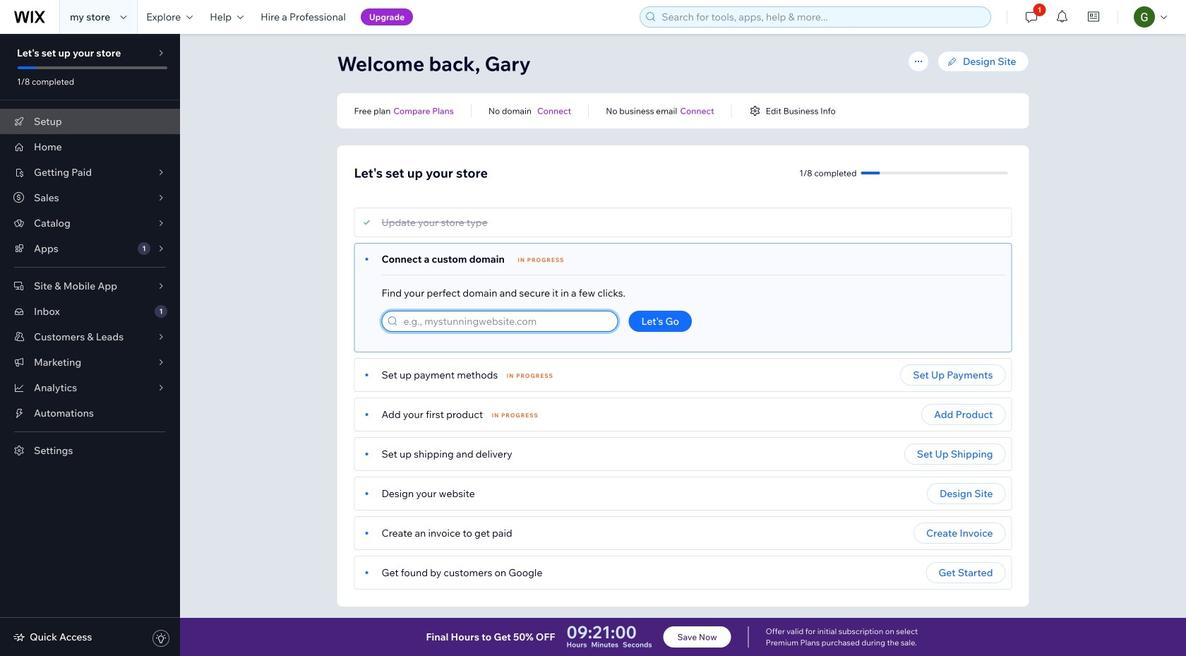 Task type: locate. For each thing, give the bounding box(es) containing it.
e.g., mystunningwebsite.com field
[[399, 311, 613, 331]]

Search for tools, apps, help & more... field
[[658, 7, 987, 27]]



Task type: vqa. For each thing, say whether or not it's contained in the screenshot.
Search For Tools, Apps, Help & More... 'field'
yes



Task type: describe. For each thing, give the bounding box(es) containing it.
sidebar element
[[0, 34, 180, 656]]



